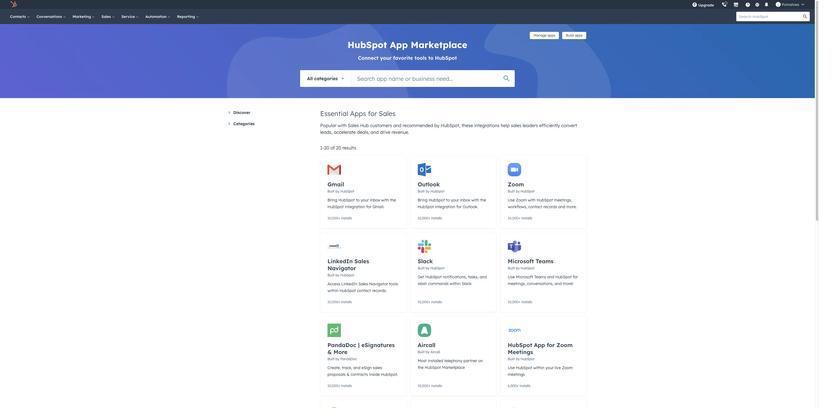 Task type: vqa. For each thing, say whether or not it's contained in the screenshot.
results
yes



Task type: describe. For each thing, give the bounding box(es) containing it.
10,000 for zoom
[[508, 216, 519, 220]]

hubspot.
[[381, 372, 398, 377]]

hubspot inside access linkedin sales navigator tools within hubspot contact records.
[[340, 288, 356, 293]]

1-
[[321, 145, 324, 151]]

navigator inside linkedin sales navigator built by hubspot
[[328, 265, 356, 272]]

calling icon button
[[720, 1, 730, 8]]

bring hubspot to your inbox with the hubspot integration for outlook.
[[418, 198, 487, 210]]

reporting link
[[174, 9, 202, 24]]

marketing link
[[69, 9, 98, 24]]

by inside outlook built by hubspot
[[426, 189, 430, 194]]

slash
[[418, 281, 427, 286]]

tools inside access linkedin sales navigator tools within hubspot contact records.
[[389, 282, 398, 287]]

contact inside the 'use zoom with hubspot meetings, workflows, contact records and more.'
[[529, 204, 543, 210]]

use hubspot within your live zoom meetings
[[508, 366, 573, 377]]

gmail.
[[373, 204, 385, 210]]

linkedin inside linkedin sales navigator built by hubspot
[[328, 258, 353, 265]]

esign
[[362, 366, 372, 371]]

proposals
[[328, 372, 346, 377]]

bring for gmail
[[328, 198, 338, 203]]

drive
[[380, 130, 391, 135]]

manage apps link
[[530, 32, 560, 39]]

automation link
[[142, 9, 174, 24]]

bring hubspot to your inbox with the hubspot integration for gmail.
[[328, 198, 396, 210]]

categories button
[[229, 121, 312, 127]]

connect
[[358, 55, 379, 61]]

notifications image
[[765, 3, 770, 8]]

caret image for categories
[[229, 123, 230, 125]]

search image
[[804, 15, 808, 18]]

sales inside 'popular with sales hub customers and recommended by hubspot, these integrations help sales leaders efficiently convert leads, accelerate deals, and drive revenue.'
[[511, 123, 522, 128]]

recommended
[[403, 123, 434, 128]]

more
[[334, 349, 348, 356]]

inside
[[369, 372, 380, 377]]

aircall built by aircall
[[418, 342, 441, 354]]

your for gmail
[[361, 198, 369, 203]]

10,000 + installs for linkedin sales navigator
[[328, 300, 352, 304]]

10,000 for slack
[[418, 300, 429, 304]]

hubspot inside use hubspot within your live zoom meetings
[[516, 366, 533, 371]]

marketplaces image
[[734, 3, 739, 8]]

customers
[[371, 123, 392, 128]]

zoom built by hubspot
[[508, 181, 535, 194]]

0 vertical spatial marketplace
[[411, 39, 468, 50]]

meetings
[[508, 372, 525, 377]]

10,000 for outlook
[[418, 216, 429, 220]]

workflows,
[[508, 204, 528, 210]]

esignatures
[[362, 342, 395, 349]]

2 20 from the left
[[336, 145, 342, 151]]

accelerate
[[334, 130, 356, 135]]

service link
[[118, 9, 142, 24]]

10,000 + installs for zoom
[[508, 216, 533, 220]]

most
[[418, 359, 427, 364]]

with inside bring hubspot to your inbox with the hubspot integration for outlook.
[[472, 198, 480, 203]]

commands
[[428, 281, 449, 286]]

meetings
[[508, 349, 534, 356]]

essential apps for sales
[[321, 109, 396, 118]]

discover button
[[229, 109, 312, 116]]

6,500
[[508, 384, 517, 388]]

to for gmail
[[356, 198, 360, 203]]

conversations,
[[527, 281, 554, 286]]

all
[[307, 76, 313, 81]]

the for outlook
[[481, 198, 487, 203]]

built inside zoom built by hubspot
[[508, 189, 515, 194]]

efficiently
[[540, 123, 561, 128]]

create, track, and esign sales proposals & contracts inside hubspot.
[[328, 366, 398, 377]]

+ for linkedin sales navigator
[[338, 300, 340, 304]]

sales inside create, track, and esign sales proposals & contracts inside hubspot.
[[373, 366, 383, 371]]

0 vertical spatial pandadoc
[[328, 342, 357, 349]]

hub
[[361, 123, 369, 128]]

use for microsoft teams
[[508, 275, 515, 280]]

the for gmail
[[390, 198, 396, 203]]

within inside use hubspot within your live zoom meetings
[[534, 366, 545, 371]]

6,500 + installs
[[508, 384, 531, 388]]

slack inside slack built by hubspot
[[418, 258, 433, 265]]

tyler black image
[[777, 2, 782, 7]]

by inside the hubspot app for zoom meetings built by hubspot
[[516, 357, 520, 361]]

for right apps
[[368, 109, 377, 118]]

manage apps
[[534, 33, 556, 37]]

use for zoom
[[508, 198, 515, 203]]

installs for linkedin sales navigator
[[341, 300, 352, 304]]

categories
[[234, 121, 255, 126]]

tasks,
[[468, 275, 479, 280]]

marketing
[[73, 14, 92, 19]]

10,000 for aircall
[[418, 384, 429, 388]]

contracts
[[351, 372, 368, 377]]

built inside the hubspot app for zoom meetings built by hubspot
[[508, 357, 515, 361]]

hubspot inside most installed telephony partner on the hubspot marketplace
[[425, 365, 441, 370]]

slack built by hubspot
[[418, 258, 445, 270]]

10,000 for linkedin sales navigator
[[328, 300, 338, 304]]

automation
[[146, 14, 168, 19]]

by inside microsoft teams built by hubspot
[[516, 266, 520, 270]]

+ for aircall
[[429, 384, 431, 388]]

installs for pandadoc | esignatures & more
[[341, 384, 352, 388]]

within inside get hubspot notifications, tasks, and slash commands within slack
[[450, 281, 461, 286]]

reporting
[[177, 14, 196, 19]]

results
[[343, 145, 357, 151]]

deals,
[[357, 130, 370, 135]]

+ for hubspot app for zoom meetings
[[517, 384, 519, 388]]

zoom inside the 'use zoom with hubspot meetings, workflows, contact records and more.'
[[516, 198, 527, 203]]

conversations
[[37, 14, 63, 19]]

installs for slack
[[432, 300, 442, 304]]

microsoft teams built by hubspot
[[508, 258, 554, 270]]

built inside slack built by hubspot
[[418, 266, 425, 270]]

+ for microsoft teams
[[519, 300, 521, 304]]

apps
[[350, 109, 367, 118]]

integrations
[[475, 123, 500, 128]]

discover
[[234, 110, 251, 115]]

10,000 for gmail
[[328, 216, 338, 220]]

zoom inside the hubspot app for zoom meetings built by hubspot
[[557, 342, 573, 349]]

installs for zoom
[[522, 216, 533, 220]]

most installed telephony partner on the hubspot marketplace
[[418, 359, 483, 370]]

10,000 + installs for slack
[[418, 300, 442, 304]]

apps for manage apps
[[548, 33, 556, 37]]

notifications,
[[443, 275, 467, 280]]

get
[[418, 275, 425, 280]]

settings image
[[755, 2, 760, 7]]

+ for gmail
[[338, 216, 340, 220]]

build apps link
[[563, 32, 587, 39]]

inbox for gmail
[[370, 198, 380, 203]]

sales up 'customers'
[[379, 109, 396, 118]]

built inside linkedin sales navigator built by hubspot
[[328, 273, 335, 277]]

these
[[462, 123, 473, 128]]

popular
[[321, 123, 337, 128]]

installs for gmail
[[341, 216, 352, 220]]

microsoft inside microsoft teams built by hubspot
[[508, 258, 534, 265]]

use zoom with hubspot meetings, workflows, contact records and more.
[[508, 198, 577, 210]]

favorite
[[394, 55, 413, 61]]

+ for outlook
[[429, 216, 431, 220]]

1 20 from the left
[[324, 145, 330, 151]]



Task type: locate. For each thing, give the bounding box(es) containing it.
use inside use microsoft teams and hubspot for meetings, conversations, and more!
[[508, 275, 515, 280]]

teams up conversations,
[[535, 275, 547, 280]]

gmail built by hubspot
[[328, 181, 355, 194]]

10,000 + installs for gmail
[[328, 216, 352, 220]]

pandadoc up track,
[[341, 357, 357, 361]]

and left more! at the right of page
[[555, 281, 562, 286]]

1 use from the top
[[508, 198, 515, 203]]

0 vertical spatial meetings,
[[555, 198, 573, 203]]

more.
[[567, 204, 577, 210]]

integration for outlook
[[435, 204, 456, 210]]

hubspot image
[[10, 1, 17, 8]]

2 inbox from the left
[[461, 198, 471, 203]]

2 vertical spatial use
[[508, 366, 515, 371]]

0 horizontal spatial 20
[[324, 145, 330, 151]]

app up favorite
[[390, 39, 408, 50]]

marketplace
[[411, 39, 468, 50], [442, 365, 465, 370]]

by inside pandadoc | esignatures & more built by pandadoc
[[336, 357, 340, 361]]

meetings, up more.
[[555, 198, 573, 203]]

&
[[328, 349, 332, 356], [347, 372, 350, 377]]

1 horizontal spatial within
[[450, 281, 461, 286]]

inbox for outlook
[[461, 198, 471, 203]]

your inside bring hubspot to your inbox with the hubspot integration for outlook.
[[451, 198, 460, 203]]

track,
[[342, 366, 353, 371]]

0 horizontal spatial bring
[[328, 198, 338, 203]]

use inside use hubspot within your live zoom meetings
[[508, 366, 515, 371]]

hubspot inside use microsoft teams and hubspot for meetings, conversations, and more!
[[556, 275, 572, 280]]

1 horizontal spatial slack
[[462, 281, 472, 286]]

within inside access linkedin sales navigator tools within hubspot contact records.
[[328, 288, 339, 293]]

outlook
[[418, 181, 440, 188]]

installs down installed
[[432, 384, 442, 388]]

use down microsoft teams built by hubspot
[[508, 275, 515, 280]]

access
[[328, 282, 340, 287]]

slack inside get hubspot notifications, tasks, and slash commands within slack
[[462, 281, 472, 286]]

1 inbox from the left
[[370, 198, 380, 203]]

sales left service
[[102, 14, 112, 19]]

bring inside bring hubspot to your inbox with the hubspot integration for outlook.
[[418, 198, 428, 203]]

more!
[[563, 281, 574, 286]]

use up workflows,
[[508, 198, 515, 203]]

partner
[[464, 359, 478, 364]]

sales down linkedin sales navigator built by hubspot
[[359, 282, 369, 287]]

10,000 + installs
[[328, 216, 352, 220], [418, 216, 442, 220], [508, 216, 533, 220], [328, 300, 352, 304], [418, 300, 442, 304], [508, 300, 533, 304], [328, 384, 352, 388], [418, 384, 442, 388]]

of
[[331, 145, 335, 151]]

+ for slack
[[429, 300, 431, 304]]

and inside get hubspot notifications, tasks, and slash commands within slack
[[480, 275, 487, 280]]

menu item
[[719, 0, 720, 9]]

zoom inside zoom built by hubspot
[[508, 181, 524, 188]]

categories
[[314, 76, 338, 81]]

contact
[[529, 204, 543, 210], [357, 288, 371, 293]]

20 left of
[[324, 145, 330, 151]]

sales inside sales 'link'
[[102, 14, 112, 19]]

0 vertical spatial linkedin
[[328, 258, 353, 265]]

10,000 + installs down installed
[[418, 384, 442, 388]]

built inside gmail built by hubspot
[[328, 189, 335, 194]]

slack up get
[[418, 258, 433, 265]]

caret image inside categories "dropdown button"
[[229, 123, 230, 125]]

zoom
[[508, 181, 524, 188], [516, 198, 527, 203], [557, 342, 573, 349], [563, 366, 573, 371]]

0 horizontal spatial app
[[390, 39, 408, 50]]

hubspot app marketplace link
[[348, 39, 468, 50]]

hubspot inside slack built by hubspot
[[431, 266, 445, 270]]

and up revenue.
[[394, 123, 402, 128]]

10,000 + installs down bring hubspot to your inbox with the hubspot integration for outlook.
[[418, 216, 442, 220]]

leads,
[[321, 130, 333, 135]]

sales
[[511, 123, 522, 128], [373, 366, 383, 371]]

1 vertical spatial app
[[534, 342, 546, 349]]

& down track,
[[347, 372, 350, 377]]

20 right of
[[336, 145, 342, 151]]

records.
[[372, 288, 387, 293]]

0 horizontal spatial apps
[[548, 33, 556, 37]]

by inside gmail built by hubspot
[[336, 189, 340, 194]]

linkedin up access
[[328, 258, 353, 265]]

1 horizontal spatial to
[[429, 55, 434, 61]]

1 vertical spatial within
[[328, 288, 339, 293]]

1 horizontal spatial sales
[[511, 123, 522, 128]]

1 vertical spatial contact
[[357, 288, 371, 293]]

pandadoc left the |
[[328, 342, 357, 349]]

aircall up most on the right of the page
[[418, 342, 436, 349]]

1 vertical spatial &
[[347, 372, 350, 377]]

teams inside use microsoft teams and hubspot for meetings, conversations, and more!
[[535, 275, 547, 280]]

essential
[[321, 109, 349, 118]]

by inside slack built by hubspot
[[426, 266, 430, 270]]

1 horizontal spatial &
[[347, 372, 350, 377]]

integration
[[345, 204, 365, 210], [435, 204, 456, 210]]

1 horizontal spatial the
[[418, 365, 424, 370]]

1 horizontal spatial bring
[[418, 198, 428, 203]]

with down zoom built by hubspot
[[528, 198, 536, 203]]

10,000 + installs down bring hubspot to your inbox with the hubspot integration for gmail. on the left of page
[[328, 216, 352, 220]]

installs for outlook
[[432, 216, 442, 220]]

for
[[368, 109, 377, 118], [367, 204, 372, 210], [457, 204, 462, 210], [573, 275, 579, 280], [547, 342, 555, 349]]

0 horizontal spatial meetings,
[[508, 281, 526, 286]]

inbox
[[370, 198, 380, 203], [461, 198, 471, 203]]

0 vertical spatial aircall
[[418, 342, 436, 349]]

10,000 + installs down access
[[328, 300, 352, 304]]

hubspot app marketplace
[[348, 39, 468, 50]]

1 vertical spatial marketplace
[[442, 365, 465, 370]]

+ for pandadoc | esignatures & more
[[338, 384, 340, 388]]

sales inside 'popular with sales hub customers and recommended by hubspot, these integrations help sales leaders efficiently convert leads, accelerate deals, and drive revenue.'
[[348, 123, 359, 128]]

0 horizontal spatial tools
[[389, 282, 398, 287]]

0 vertical spatial microsoft
[[508, 258, 534, 265]]

bring inside bring hubspot to your inbox with the hubspot integration for gmail.
[[328, 198, 338, 203]]

1 horizontal spatial integration
[[435, 204, 456, 210]]

navigator inside access linkedin sales navigator tools within hubspot contact records.
[[370, 282, 388, 287]]

hubspot link
[[7, 1, 21, 8]]

menu
[[689, 0, 809, 9]]

1 vertical spatial linkedin
[[342, 282, 358, 287]]

upgrade
[[699, 3, 715, 7]]

connect your favorite tools to hubspot
[[358, 55, 457, 61]]

the inside most installed telephony partner on the hubspot marketplace
[[418, 365, 424, 370]]

contact left records
[[529, 204, 543, 210]]

live
[[555, 366, 561, 371]]

0 vertical spatial sales
[[511, 123, 522, 128]]

2 use from the top
[[508, 275, 515, 280]]

by inside linkedin sales navigator built by hubspot
[[336, 273, 340, 277]]

contact inside access linkedin sales navigator tools within hubspot contact records.
[[357, 288, 371, 293]]

and left more.
[[559, 204, 566, 210]]

your for hubspot
[[546, 366, 554, 371]]

hubspot inside microsoft teams built by hubspot
[[521, 266, 535, 270]]

use for hubspot app for zoom meetings
[[508, 366, 515, 371]]

installs right 6,500
[[520, 384, 531, 388]]

integration left 'gmail.'
[[345, 204, 365, 210]]

20
[[324, 145, 330, 151], [336, 145, 342, 151]]

sales inside linkedin sales navigator built by hubspot
[[355, 258, 370, 265]]

with inside the 'use zoom with hubspot meetings, workflows, contact records and more.'
[[528, 198, 536, 203]]

upgrade image
[[693, 3, 698, 8]]

app for marketplace
[[390, 39, 408, 50]]

0 vertical spatial within
[[450, 281, 461, 286]]

use inside the 'use zoom with hubspot meetings, workflows, contact records and more.'
[[508, 198, 515, 203]]

app inside the hubspot app for zoom meetings built by hubspot
[[534, 342, 546, 349]]

+
[[338, 216, 340, 220], [429, 216, 431, 220], [519, 216, 521, 220], [338, 300, 340, 304], [429, 300, 431, 304], [519, 300, 521, 304], [338, 384, 340, 388], [429, 384, 431, 388], [517, 384, 519, 388]]

10,000 + installs down conversations,
[[508, 300, 533, 304]]

pomatoes button
[[773, 0, 808, 9]]

1 horizontal spatial contact
[[529, 204, 543, 210]]

hubspot app for zoom meetings built by hubspot
[[508, 342, 573, 361]]

to
[[429, 55, 434, 61], [356, 198, 360, 203], [446, 198, 450, 203]]

1 vertical spatial sales
[[373, 366, 383, 371]]

10,000 + installs for pandadoc | esignatures & more
[[328, 384, 352, 388]]

records
[[544, 204, 558, 210]]

10,000 + installs for microsoft teams
[[508, 300, 533, 304]]

10,000 + installs down slash
[[418, 300, 442, 304]]

bring down outlook built by hubspot
[[418, 198, 428, 203]]

bring down gmail built by hubspot
[[328, 198, 338, 203]]

your for outlook
[[451, 198, 460, 203]]

get hubspot notifications, tasks, and slash commands within slack
[[418, 275, 487, 286]]

linkedin sales navigator built by hubspot
[[328, 258, 370, 277]]

Search app name or business need... search field
[[352, 70, 515, 87]]

installs down workflows,
[[522, 216, 533, 220]]

+ for zoom
[[519, 216, 521, 220]]

with up outlook.
[[472, 198, 480, 203]]

0 horizontal spatial &
[[328, 349, 332, 356]]

hubspot inside linkedin sales navigator built by hubspot
[[341, 273, 355, 277]]

2 apps from the left
[[575, 33, 583, 37]]

sales up inside
[[373, 366, 383, 371]]

gmail
[[328, 181, 344, 188]]

10,000 + installs down workflows,
[[508, 216, 533, 220]]

0 vertical spatial teams
[[536, 258, 554, 265]]

and right tasks, at the right bottom
[[480, 275, 487, 280]]

meetings,
[[555, 198, 573, 203], [508, 281, 526, 286]]

the inside bring hubspot to your inbox with the hubspot integration for outlook.
[[481, 198, 487, 203]]

teams inside microsoft teams built by hubspot
[[536, 258, 554, 265]]

0 vertical spatial tools
[[415, 55, 427, 61]]

for left outlook.
[[457, 204, 462, 210]]

1 vertical spatial aircall
[[431, 350, 441, 354]]

sales up access linkedin sales navigator tools within hubspot contact records. on the bottom of page
[[355, 258, 370, 265]]

0 horizontal spatial integration
[[345, 204, 365, 210]]

built inside aircall built by aircall
[[418, 350, 425, 354]]

for inside the hubspot app for zoom meetings built by hubspot
[[547, 342, 555, 349]]

by inside zoom built by hubspot
[[516, 189, 520, 194]]

0 vertical spatial &
[[328, 349, 332, 356]]

pandadoc | esignatures & more built by pandadoc
[[328, 342, 395, 361]]

your inside bring hubspot to your inbox with the hubspot integration for gmail.
[[361, 198, 369, 203]]

for inside use microsoft teams and hubspot for meetings, conversations, and more!
[[573, 275, 579, 280]]

integration inside bring hubspot to your inbox with the hubspot integration for outlook.
[[435, 204, 456, 210]]

and inside the 'use zoom with hubspot meetings, workflows, contact records and more.'
[[559, 204, 566, 210]]

within down 'notifications,'
[[450, 281, 461, 286]]

your inside use hubspot within your live zoom meetings
[[546, 366, 554, 371]]

by inside 'popular with sales hub customers and recommended by hubspot, these integrations help sales leaders efficiently convert leads, accelerate deals, and drive revenue.'
[[435, 123, 440, 128]]

0 vertical spatial slack
[[418, 258, 433, 265]]

linkedin inside access linkedin sales navigator tools within hubspot contact records.
[[342, 282, 358, 287]]

hubspot inside the 'use zoom with hubspot meetings, workflows, contact records and more.'
[[537, 198, 554, 203]]

for inside bring hubspot to your inbox with the hubspot integration for outlook.
[[457, 204, 462, 210]]

0 horizontal spatial the
[[390, 198, 396, 203]]

all categories
[[307, 76, 338, 81]]

navigator up records.
[[370, 282, 388, 287]]

1 bring from the left
[[328, 198, 338, 203]]

to inside bring hubspot to your inbox with the hubspot integration for outlook.
[[446, 198, 450, 203]]

1 apps from the left
[[548, 33, 556, 37]]

within
[[450, 281, 461, 286], [328, 288, 339, 293], [534, 366, 545, 371]]

inbox inside bring hubspot to your inbox with the hubspot integration for gmail.
[[370, 198, 380, 203]]

installs down bring hubspot to your inbox with the hubspot integration for gmail. on the left of page
[[341, 216, 352, 220]]

0 vertical spatial navigator
[[328, 265, 356, 272]]

1 horizontal spatial inbox
[[461, 198, 471, 203]]

installs down the commands
[[432, 300, 442, 304]]

telephony
[[445, 359, 463, 364]]

search button
[[801, 12, 811, 21]]

hubspot inside gmail built by hubspot
[[341, 189, 355, 194]]

for up more! at the right of page
[[573, 275, 579, 280]]

0 vertical spatial use
[[508, 198, 515, 203]]

10,000 + installs for aircall
[[418, 384, 442, 388]]

installs down bring hubspot to your inbox with the hubspot integration for outlook.
[[432, 216, 442, 220]]

2 caret image from the top
[[229, 123, 230, 125]]

with inside 'popular with sales hub customers and recommended by hubspot, these integrations help sales leaders efficiently convert leads, accelerate deals, and drive revenue.'
[[338, 123, 347, 128]]

& inside pandadoc | esignatures & more built by pandadoc
[[328, 349, 332, 356]]

for left 'gmail.'
[[367, 204, 372, 210]]

create,
[[328, 366, 341, 371]]

10,000 for pandadoc | esignatures & more
[[328, 384, 338, 388]]

marketplace inside most installed telephony partner on the hubspot marketplace
[[442, 365, 465, 370]]

installs down conversations,
[[522, 300, 533, 304]]

aircall up installed
[[431, 350, 441, 354]]

sales link
[[98, 9, 118, 24]]

2 vertical spatial within
[[534, 366, 545, 371]]

caret image
[[229, 111, 230, 114], [229, 123, 230, 125]]

10,000 for microsoft teams
[[508, 300, 519, 304]]

Search HubSpot search field
[[737, 12, 806, 21]]

caret image inside discover dropdown button
[[229, 111, 230, 114]]

zoom inside use hubspot within your live zoom meetings
[[563, 366, 573, 371]]

linkedin
[[328, 258, 353, 265], [342, 282, 358, 287]]

the inside bring hubspot to your inbox with the hubspot integration for gmail.
[[390, 198, 396, 203]]

0 vertical spatial app
[[390, 39, 408, 50]]

all categories button
[[300, 70, 351, 87]]

installs for hubspot app for zoom meetings
[[520, 384, 531, 388]]

installs down access linkedin sales navigator tools within hubspot contact records. on the bottom of page
[[341, 300, 352, 304]]

access linkedin sales navigator tools within hubspot contact records.
[[328, 282, 398, 293]]

on
[[479, 359, 483, 364]]

microsoft
[[508, 258, 534, 265], [516, 275, 534, 280]]

0 horizontal spatial within
[[328, 288, 339, 293]]

apps right manage
[[548, 33, 556, 37]]

1 vertical spatial slack
[[462, 281, 472, 286]]

1 integration from the left
[[345, 204, 365, 210]]

inbox up outlook.
[[461, 198, 471, 203]]

meetings, inside use microsoft teams and hubspot for meetings, conversations, and more!
[[508, 281, 526, 286]]

menu containing pomatoes
[[689, 0, 809, 9]]

1 vertical spatial teams
[[535, 275, 547, 280]]

& inside create, track, and esign sales proposals & contracts inside hubspot.
[[347, 372, 350, 377]]

|
[[358, 342, 360, 349]]

1 vertical spatial pandadoc
[[341, 357, 357, 361]]

apps for build apps
[[575, 33, 583, 37]]

settings link
[[754, 2, 761, 7]]

aircall
[[418, 342, 436, 349], [431, 350, 441, 354]]

1 caret image from the top
[[229, 111, 230, 114]]

installs for aircall
[[432, 384, 442, 388]]

linkedin right access
[[342, 282, 358, 287]]

bring for outlook
[[418, 198, 428, 203]]

within down the hubspot app for zoom meetings built by hubspot
[[534, 366, 545, 371]]

& left more
[[328, 349, 332, 356]]

and down 'customers'
[[371, 130, 379, 135]]

2 integration from the left
[[435, 204, 456, 210]]

1 horizontal spatial meetings,
[[555, 198, 573, 203]]

0 horizontal spatial to
[[356, 198, 360, 203]]

app right meetings
[[534, 342, 546, 349]]

slack down tasks, at the right bottom
[[462, 281, 472, 286]]

integration for gmail
[[345, 204, 365, 210]]

2 horizontal spatial the
[[481, 198, 487, 203]]

0 horizontal spatial slack
[[418, 258, 433, 265]]

apps right build
[[575, 33, 583, 37]]

installs for microsoft teams
[[522, 300, 533, 304]]

help button
[[744, 0, 753, 9]]

2 horizontal spatial to
[[446, 198, 450, 203]]

built inside pandadoc | esignatures & more built by pandadoc
[[328, 357, 335, 361]]

inbox inside bring hubspot to your inbox with the hubspot integration for outlook.
[[461, 198, 471, 203]]

help
[[501, 123, 510, 128]]

1 horizontal spatial navigator
[[370, 282, 388, 287]]

1 vertical spatial navigator
[[370, 282, 388, 287]]

hubspot inside zoom built by hubspot
[[521, 189, 535, 194]]

1 vertical spatial caret image
[[229, 123, 230, 125]]

within down access
[[328, 288, 339, 293]]

meetings, left conversations,
[[508, 281, 526, 286]]

1 vertical spatial tools
[[389, 282, 398, 287]]

navigator up access
[[328, 265, 356, 272]]

and inside create, track, and esign sales proposals & contracts inside hubspot.
[[354, 366, 361, 371]]

leaders
[[523, 123, 539, 128]]

inbox up 'gmail.'
[[370, 198, 380, 203]]

for inside bring hubspot to your inbox with the hubspot integration for gmail.
[[367, 204, 372, 210]]

10,000 + installs down "proposals"
[[328, 384, 352, 388]]

integration inside bring hubspot to your inbox with the hubspot integration for gmail.
[[345, 204, 365, 210]]

outlook built by hubspot
[[418, 181, 445, 194]]

1 horizontal spatial app
[[534, 342, 546, 349]]

help image
[[746, 3, 751, 8]]

contact left records.
[[357, 288, 371, 293]]

1 horizontal spatial tools
[[415, 55, 427, 61]]

meetings, inside the 'use zoom with hubspot meetings, workflows, contact records and more.'
[[555, 198, 573, 203]]

caret image left categories
[[229, 123, 230, 125]]

and up conversations,
[[548, 275, 555, 280]]

popular with sales hub customers and recommended by hubspot, these integrations help sales leaders efficiently convert leads, accelerate deals, and drive revenue.
[[321, 123, 578, 135]]

2 bring from the left
[[418, 198, 428, 203]]

built inside microsoft teams built by hubspot
[[508, 266, 515, 270]]

app for for
[[534, 342, 546, 349]]

installed
[[428, 359, 444, 364]]

use up meetings
[[508, 366, 515, 371]]

built inside outlook built by hubspot
[[418, 189, 425, 194]]

caret image left discover at the left top
[[229, 111, 230, 114]]

contacts link
[[7, 9, 33, 24]]

sales right help
[[511, 123, 522, 128]]

marketplaces button
[[731, 0, 743, 9]]

1 horizontal spatial 20
[[336, 145, 342, 151]]

0 horizontal spatial inbox
[[370, 198, 380, 203]]

calling icon image
[[723, 2, 728, 7]]

to for outlook
[[446, 198, 450, 203]]

for up live
[[547, 342, 555, 349]]

sales
[[102, 14, 112, 19], [379, 109, 396, 118], [348, 123, 359, 128], [355, 258, 370, 265], [359, 282, 369, 287]]

1 vertical spatial use
[[508, 275, 515, 280]]

outlook.
[[463, 204, 479, 210]]

0 horizontal spatial sales
[[373, 366, 383, 371]]

by
[[435, 123, 440, 128], [336, 189, 340, 194], [426, 189, 430, 194], [516, 189, 520, 194], [426, 266, 430, 270], [516, 266, 520, 270], [336, 273, 340, 277], [426, 350, 430, 354], [336, 357, 340, 361], [516, 357, 520, 361]]

1 vertical spatial meetings,
[[508, 281, 526, 286]]

2 horizontal spatial within
[[534, 366, 545, 371]]

use
[[508, 198, 515, 203], [508, 275, 515, 280], [508, 366, 515, 371]]

integration down outlook built by hubspot
[[435, 204, 456, 210]]

by inside aircall built by aircall
[[426, 350, 430, 354]]

0 horizontal spatial navigator
[[328, 265, 356, 272]]

sales up accelerate
[[348, 123, 359, 128]]

with up 'gmail.'
[[382, 198, 389, 203]]

with up accelerate
[[338, 123, 347, 128]]

1 vertical spatial microsoft
[[516, 275, 534, 280]]

hubspot inside get hubspot notifications, tasks, and slash commands within slack
[[426, 275, 442, 280]]

sales inside access linkedin sales navigator tools within hubspot contact records.
[[359, 282, 369, 287]]

with inside bring hubspot to your inbox with the hubspot integration for gmail.
[[382, 198, 389, 203]]

1 horizontal spatial apps
[[575, 33, 583, 37]]

and up contracts
[[354, 366, 361, 371]]

hubspot inside outlook built by hubspot
[[431, 189, 445, 194]]

3 use from the top
[[508, 366, 515, 371]]

microsoft inside use microsoft teams and hubspot for meetings, conversations, and more!
[[516, 275, 534, 280]]

service
[[122, 14, 136, 19]]

to inside bring hubspot to your inbox with the hubspot integration for gmail.
[[356, 198, 360, 203]]

0 vertical spatial contact
[[529, 204, 543, 210]]

1-20 of 20 results
[[321, 145, 357, 151]]

installs down "proposals"
[[341, 384, 352, 388]]

teams up use microsoft teams and hubspot for meetings, conversations, and more!
[[536, 258, 554, 265]]

with
[[338, 123, 347, 128], [382, 198, 389, 203], [472, 198, 480, 203], [528, 198, 536, 203]]

use microsoft teams and hubspot for meetings, conversations, and more!
[[508, 275, 579, 286]]

caret image for discover
[[229, 111, 230, 114]]

revenue.
[[392, 130, 410, 135]]

10,000 + installs for outlook
[[418, 216, 442, 220]]

0 horizontal spatial contact
[[357, 288, 371, 293]]

0 vertical spatial caret image
[[229, 111, 230, 114]]



